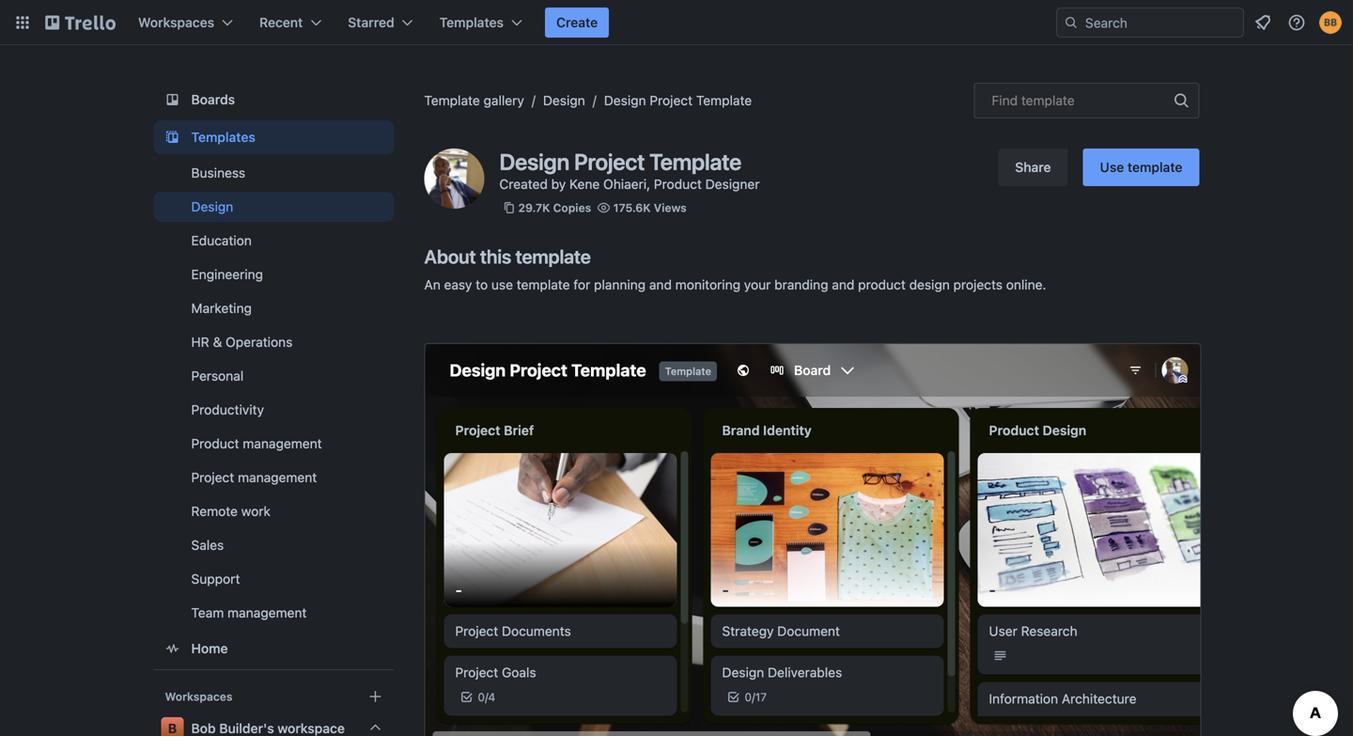 Task type: describe. For each thing, give the bounding box(es) containing it.
bob builder (bobbuilder40) image
[[1320, 11, 1343, 34]]

online.
[[1007, 277, 1047, 292]]

planning
[[594, 277, 646, 292]]

product management link
[[154, 429, 394, 459]]

education
[[191, 233, 252, 248]]

to
[[476, 277, 488, 292]]

design project template created by kene ohiaeri, product designer
[[500, 149, 760, 192]]

team
[[191, 605, 224, 621]]

management for product management
[[243, 436, 322, 451]]

sales link
[[154, 530, 394, 560]]

designer
[[706, 176, 760, 192]]

template for design project template
[[697, 93, 752, 108]]

ohiaeri,
[[604, 176, 651, 192]]

an
[[425, 277, 441, 292]]

create
[[557, 15, 598, 30]]

workspaces inside popup button
[[138, 15, 214, 30]]

design project template
[[604, 93, 752, 108]]

175.6k
[[614, 201, 651, 214]]

for
[[574, 277, 591, 292]]

29.7k
[[519, 201, 550, 214]]

copies
[[553, 201, 592, 214]]

create a workspace image
[[364, 685, 387, 708]]

recent
[[260, 15, 303, 30]]

create button
[[545, 8, 609, 38]]

product
[[859, 277, 906, 292]]

design inside 'design project template created by kene ohiaeri, product designer'
[[500, 149, 570, 175]]

template inside use template button
[[1128, 159, 1183, 175]]

marketing link
[[154, 293, 394, 323]]

use
[[492, 277, 513, 292]]

template inside find template field
[[1022, 93, 1075, 108]]

business
[[191, 165, 246, 181]]

&
[[213, 334, 222, 350]]

engineering
[[191, 267, 263, 282]]

share button
[[999, 149, 1069, 186]]

29.7k copies
[[519, 201, 592, 214]]

starred button
[[337, 8, 425, 38]]

175.6k views
[[614, 201, 687, 214]]

management for project management
[[238, 470, 317, 485]]

use template button
[[1084, 149, 1200, 186]]

open information menu image
[[1288, 13, 1307, 32]]

kene ohiaeri, product designer image
[[425, 149, 485, 209]]

work
[[241, 504, 271, 519]]

1 and from the left
[[650, 277, 672, 292]]

hr
[[191, 334, 209, 350]]

by
[[552, 176, 566, 192]]

created
[[500, 176, 548, 192]]

education link
[[154, 226, 394, 256]]

project management
[[191, 470, 317, 485]]

about
[[425, 245, 476, 268]]

workspaces button
[[127, 8, 245, 38]]

template gallery
[[425, 93, 525, 108]]

productivity link
[[154, 395, 394, 425]]

project for design project template created by kene ohiaeri, product designer
[[574, 149, 645, 175]]

monitoring
[[676, 277, 741, 292]]

Find template field
[[975, 83, 1200, 118]]

templates button
[[428, 8, 534, 38]]

remote work
[[191, 504, 271, 519]]

templates inside 'link'
[[191, 129, 256, 145]]

template board image
[[161, 126, 184, 149]]



Task type: vqa. For each thing, say whether or not it's contained in the screenshot.
the 'add' icon
no



Task type: locate. For each thing, give the bounding box(es) containing it.
productivity
[[191, 402, 264, 417]]

hr & operations
[[191, 334, 293, 350]]

design
[[910, 277, 950, 292]]

workspaces down home
[[165, 690, 233, 703]]

personal
[[191, 368, 244, 384]]

2 horizontal spatial project
[[650, 93, 693, 108]]

design down business
[[191, 199, 233, 214]]

product down 'productivity'
[[191, 436, 239, 451]]

design link right gallery
[[543, 93, 586, 108]]

template gallery link
[[425, 93, 525, 108]]

design right gallery
[[543, 93, 586, 108]]

team management link
[[154, 598, 394, 628]]

project inside 'design project template created by kene ohiaeri, product designer'
[[574, 149, 645, 175]]

views
[[654, 201, 687, 214]]

personal link
[[154, 361, 394, 391]]

sales
[[191, 537, 224, 553]]

use
[[1101, 159, 1125, 175]]

product management
[[191, 436, 322, 451]]

2 vertical spatial project
[[191, 470, 234, 485]]

find
[[992, 93, 1018, 108]]

business link
[[154, 158, 394, 188]]

1 horizontal spatial and
[[832, 277, 855, 292]]

starred
[[348, 15, 395, 30]]

workspaces up board icon
[[138, 15, 214, 30]]

your
[[745, 277, 771, 292]]

0 horizontal spatial templates
[[191, 129, 256, 145]]

design up 'design project template created by kene ohiaeri, product designer' at the top of page
[[604, 93, 647, 108]]

management for team management
[[228, 605, 307, 621]]

operations
[[226, 334, 293, 350]]

1 vertical spatial design link
[[154, 192, 394, 222]]

Search field
[[1079, 8, 1244, 37]]

product
[[654, 176, 702, 192], [191, 436, 239, 451]]

back to home image
[[45, 8, 116, 38]]

template right use
[[1128, 159, 1183, 175]]

gallery
[[484, 93, 525, 108]]

search image
[[1064, 15, 1079, 30]]

1 vertical spatial management
[[238, 470, 317, 485]]

product up the "views"
[[654, 176, 702, 192]]

1 horizontal spatial templates
[[440, 15, 504, 30]]

use template
[[1101, 159, 1183, 175]]

project
[[650, 93, 693, 108], [574, 149, 645, 175], [191, 470, 234, 485]]

remote work link
[[154, 496, 394, 527]]

home
[[191, 641, 228, 656]]

0 horizontal spatial design link
[[154, 192, 394, 222]]

1 vertical spatial workspaces
[[165, 690, 233, 703]]

1 horizontal spatial design link
[[543, 93, 586, 108]]

remote
[[191, 504, 238, 519]]

hr & operations link
[[154, 327, 394, 357]]

management down product management link
[[238, 470, 317, 485]]

template inside 'design project template created by kene ohiaeri, product designer'
[[650, 149, 742, 175]]

0 vertical spatial design link
[[543, 93, 586, 108]]

template
[[1022, 93, 1075, 108], [1128, 159, 1183, 175], [516, 245, 591, 268], [517, 277, 570, 292]]

0 vertical spatial product
[[654, 176, 702, 192]]

1 vertical spatial templates
[[191, 129, 256, 145]]

and right planning
[[650, 277, 672, 292]]

0 vertical spatial management
[[243, 436, 322, 451]]

1 vertical spatial project
[[574, 149, 645, 175]]

marketing
[[191, 300, 252, 316]]

engineering link
[[154, 260, 394, 290]]

design link
[[543, 93, 586, 108], [154, 192, 394, 222]]

templates up business
[[191, 129, 256, 145]]

management down support link
[[228, 605, 307, 621]]

easy
[[444, 277, 472, 292]]

project for design project template
[[650, 93, 693, 108]]

template left for
[[517, 277, 570, 292]]

support link
[[154, 564, 394, 594]]

0 horizontal spatial project
[[191, 470, 234, 485]]

projects
[[954, 277, 1003, 292]]

0 vertical spatial workspaces
[[138, 15, 214, 30]]

design
[[543, 93, 586, 108], [604, 93, 647, 108], [500, 149, 570, 175], [191, 199, 233, 214]]

board image
[[161, 88, 184, 111]]

design project template link
[[604, 93, 752, 108]]

0 horizontal spatial product
[[191, 436, 239, 451]]

this
[[480, 245, 512, 268]]

design link up education 'link'
[[154, 192, 394, 222]]

branding
[[775, 277, 829, 292]]

0 vertical spatial templates
[[440, 15, 504, 30]]

workspaces
[[138, 15, 214, 30], [165, 690, 233, 703]]

management
[[243, 436, 322, 451], [238, 470, 317, 485], [228, 605, 307, 621]]

1 vertical spatial product
[[191, 436, 239, 451]]

design up created
[[500, 149, 570, 175]]

0 horizontal spatial and
[[650, 277, 672, 292]]

2 vertical spatial management
[[228, 605, 307, 621]]

project management link
[[154, 463, 394, 493]]

template right the find
[[1022, 93, 1075, 108]]

recent button
[[248, 8, 333, 38]]

template up for
[[516, 245, 591, 268]]

home image
[[161, 637, 184, 660]]

2 and from the left
[[832, 277, 855, 292]]

project up remote
[[191, 470, 234, 485]]

template
[[425, 93, 480, 108], [697, 93, 752, 108], [650, 149, 742, 175]]

templates link
[[154, 120, 394, 154]]

template for design project template created by kene ohiaeri, product designer
[[650, 149, 742, 175]]

boards
[[191, 92, 235, 107]]

1 horizontal spatial project
[[574, 149, 645, 175]]

primary element
[[0, 0, 1354, 45]]

and
[[650, 277, 672, 292], [832, 277, 855, 292]]

management down productivity link
[[243, 436, 322, 451]]

product inside 'design project template created by kene ohiaeri, product designer'
[[654, 176, 702, 192]]

and left product
[[832, 277, 855, 292]]

support
[[191, 571, 240, 587]]

kene
[[570, 176, 600, 192]]

templates up template gallery
[[440, 15, 504, 30]]

0 vertical spatial project
[[650, 93, 693, 108]]

templates inside dropdown button
[[440, 15, 504, 30]]

0 notifications image
[[1252, 11, 1275, 34]]

share
[[1016, 159, 1052, 175]]

find template
[[992, 93, 1075, 108]]

boards link
[[154, 83, 394, 117]]

project down primary element
[[650, 93, 693, 108]]

templates
[[440, 15, 504, 30], [191, 129, 256, 145]]

about this template an easy to use template for planning and monitoring your branding and product design projects online.
[[425, 245, 1047, 292]]

1 horizontal spatial product
[[654, 176, 702, 192]]

project up ohiaeri,
[[574, 149, 645, 175]]

team management
[[191, 605, 307, 621]]

home link
[[154, 632, 394, 666]]



